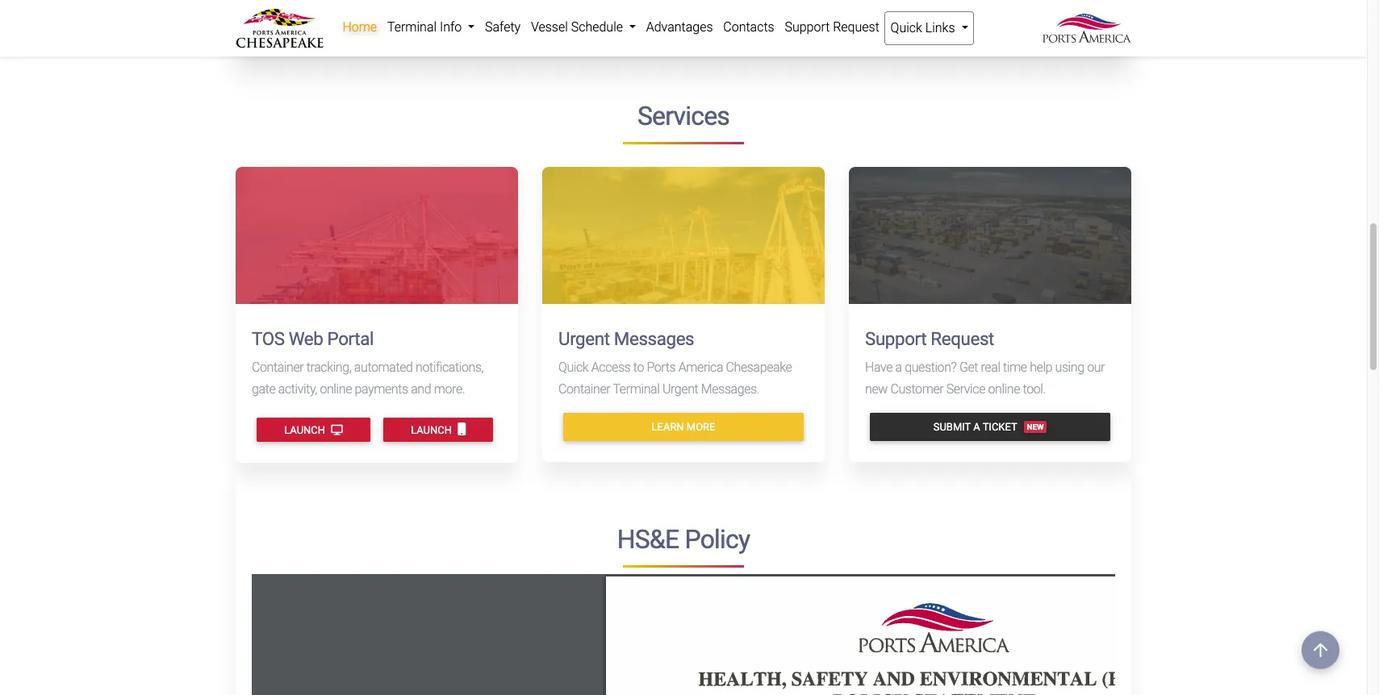 Task type: describe. For each thing, give the bounding box(es) containing it.
info
[[440, 19, 462, 35]]

go to top image
[[1302, 626, 1340, 664]]

get
[[960, 360, 978, 375]]

new
[[1027, 423, 1044, 432]]

request inside support request link
[[833, 19, 880, 35]]

safety link
[[480, 11, 526, 44]]

1 launch link from the left
[[257, 418, 370, 442]]

hs&e
[[617, 524, 679, 555]]

payments
[[355, 382, 408, 397]]

tos web portal
[[252, 328, 374, 349]]

home
[[343, 19, 377, 35]]

0 vertical spatial support request
[[785, 19, 880, 35]]

tos
[[252, 328, 285, 349]]

urgent inside quick access to ports america chesapeake container terminal                         urgent messages.
[[663, 382, 698, 397]]

access
[[591, 360, 631, 375]]

have
[[865, 360, 893, 375]]

a for question?
[[895, 360, 902, 375]]

home link
[[337, 11, 382, 44]]

web
[[289, 328, 323, 349]]

1 horizontal spatial request
[[931, 328, 994, 349]]

container tracking, automated notifications, gate activity, online payments and more.
[[252, 360, 484, 397]]

portal
[[327, 328, 374, 349]]

safety
[[485, 19, 521, 35]]

tracking,
[[306, 360, 351, 375]]

chesapeake
[[726, 360, 792, 375]]

launch for mobile image
[[411, 425, 454, 437]]

advantages
[[646, 19, 713, 35]]

vessel
[[531, 19, 568, 35]]

notifications,
[[416, 360, 484, 375]]

question?
[[905, 360, 957, 375]]

schedule
[[571, 19, 623, 35]]

urgent messages
[[558, 328, 694, 349]]

to
[[633, 360, 644, 375]]

tool.
[[1023, 382, 1046, 397]]

terminal info
[[387, 19, 465, 35]]

vessel schedule
[[531, 19, 626, 35]]

using
[[1055, 360, 1084, 375]]

container inside container tracking, automated notifications, gate activity, online payments and more.
[[252, 360, 304, 375]]

2 launch link from the left
[[383, 418, 493, 442]]

gate
[[252, 382, 275, 397]]

desktop image
[[331, 426, 343, 437]]

quick links link
[[885, 11, 974, 45]]

terminal inside quick access to ports america chesapeake container terminal                         urgent messages.
[[613, 382, 660, 397]]

messages.
[[701, 382, 760, 397]]

quick access to ports america chesapeake container terminal                         urgent messages.
[[558, 360, 792, 397]]

real
[[981, 360, 1000, 375]]

ticket
[[983, 421, 1017, 433]]

more.
[[434, 382, 465, 397]]

policy
[[685, 524, 750, 555]]



Task type: locate. For each thing, give the bounding box(es) containing it.
online down 'time'
[[988, 382, 1020, 397]]

request left quick links
[[833, 19, 880, 35]]

1 online from the left
[[320, 382, 352, 397]]

a inside have a question? get real time help using our new customer service online tool.
[[895, 360, 902, 375]]

0 horizontal spatial launch link
[[257, 418, 370, 442]]

1 horizontal spatial support
[[865, 328, 927, 349]]

activity,
[[278, 382, 317, 397]]

terminal
[[387, 19, 437, 35], [613, 382, 660, 397]]

contacts
[[723, 19, 775, 35]]

links
[[926, 20, 955, 36]]

terminal down to
[[613, 382, 660, 397]]

quick
[[891, 20, 922, 36], [558, 360, 589, 375]]

support up have
[[865, 328, 927, 349]]

0 horizontal spatial a
[[895, 360, 902, 375]]

0 horizontal spatial terminal
[[387, 19, 437, 35]]

launch left desktop image
[[284, 425, 328, 437]]

terminal info link
[[382, 11, 480, 44]]

container up gate
[[252, 360, 304, 375]]

1 horizontal spatial urgent
[[663, 382, 698, 397]]

container inside quick access to ports america chesapeake container terminal                         urgent messages.
[[558, 382, 610, 397]]

support inside support request link
[[785, 19, 830, 35]]

quick links
[[891, 20, 958, 36]]

0 horizontal spatial urgent
[[558, 328, 610, 349]]

launch left mobile image
[[411, 425, 454, 437]]

0 horizontal spatial container
[[252, 360, 304, 375]]

0 horizontal spatial request
[[833, 19, 880, 35]]

mobile image
[[458, 423, 466, 436]]

support request
[[785, 19, 880, 35], [865, 328, 994, 349]]

0 horizontal spatial support
[[785, 19, 830, 35]]

support
[[785, 19, 830, 35], [865, 328, 927, 349]]

terminal left info
[[387, 19, 437, 35]]

0 horizontal spatial launch
[[284, 425, 328, 437]]

hs&e policy
[[617, 524, 750, 555]]

container down access
[[558, 382, 610, 397]]

a for ticket
[[974, 421, 980, 433]]

quick left access
[[558, 360, 589, 375]]

0 vertical spatial quick
[[891, 20, 922, 36]]

quick inside quick access to ports america chesapeake container terminal                         urgent messages.
[[558, 360, 589, 375]]

a right have
[[895, 360, 902, 375]]

vessel schedule link
[[526, 11, 641, 44]]

quick for quick access to ports america chesapeake container terminal                         urgent messages.
[[558, 360, 589, 375]]

contacts link
[[718, 11, 780, 44]]

launch for desktop image
[[284, 425, 328, 437]]

1 vertical spatial support
[[865, 328, 927, 349]]

ports
[[647, 360, 676, 375]]

1 horizontal spatial container
[[558, 382, 610, 397]]

launch
[[284, 425, 328, 437], [411, 425, 454, 437]]

1 launch from the left
[[284, 425, 328, 437]]

submit
[[934, 421, 971, 433]]

1 vertical spatial support request
[[865, 328, 994, 349]]

online inside have a question? get real time help using our new customer service online tool.
[[988, 382, 1020, 397]]

online inside container tracking, automated notifications, gate activity, online payments and more.
[[320, 382, 352, 397]]

learn more link
[[563, 413, 804, 442]]

online
[[320, 382, 352, 397], [988, 382, 1020, 397]]

0 vertical spatial a
[[895, 360, 902, 375]]

0 vertical spatial container
[[252, 360, 304, 375]]

urgent down ports
[[663, 382, 698, 397]]

0 horizontal spatial online
[[320, 382, 352, 397]]

service
[[947, 382, 985, 397]]

time
[[1003, 360, 1027, 375]]

1 horizontal spatial quick
[[891, 20, 922, 36]]

help
[[1030, 360, 1052, 375]]

learn
[[652, 421, 684, 433]]

2 launch from the left
[[411, 425, 454, 437]]

0 vertical spatial request
[[833, 19, 880, 35]]

automated
[[354, 360, 413, 375]]

launch link down more.
[[383, 418, 493, 442]]

request
[[833, 19, 880, 35], [931, 328, 994, 349]]

1 horizontal spatial a
[[974, 421, 980, 433]]

america
[[678, 360, 723, 375]]

1 vertical spatial a
[[974, 421, 980, 433]]

a
[[895, 360, 902, 375], [974, 421, 980, 433]]

request up get
[[931, 328, 994, 349]]

0 vertical spatial urgent
[[558, 328, 610, 349]]

submit a ticket
[[934, 421, 1017, 433]]

our
[[1087, 360, 1105, 375]]

quick for quick links
[[891, 20, 922, 36]]

messages
[[614, 328, 694, 349]]

1 vertical spatial request
[[931, 328, 994, 349]]

new
[[865, 382, 888, 397]]

1 vertical spatial urgent
[[663, 382, 698, 397]]

and
[[411, 382, 431, 397]]

urgent up access
[[558, 328, 610, 349]]

1 horizontal spatial terminal
[[613, 382, 660, 397]]

1 horizontal spatial launch
[[411, 425, 454, 437]]

2 online from the left
[[988, 382, 1020, 397]]

more
[[687, 421, 715, 433]]

container
[[252, 360, 304, 375], [558, 382, 610, 397]]

1 vertical spatial quick
[[558, 360, 589, 375]]

support right the contacts
[[785, 19, 830, 35]]

0 vertical spatial terminal
[[387, 19, 437, 35]]

a left ticket
[[974, 421, 980, 433]]

quick left links
[[891, 20, 922, 36]]

1 horizontal spatial online
[[988, 382, 1020, 397]]

learn more
[[652, 421, 715, 433]]

1 vertical spatial container
[[558, 382, 610, 397]]

support request link
[[780, 11, 885, 44]]

have a question? get real time help using our new customer service online tool.
[[865, 360, 1105, 397]]

1 vertical spatial terminal
[[613, 382, 660, 397]]

0 horizontal spatial quick
[[558, 360, 589, 375]]

customer
[[891, 382, 944, 397]]

online down tracking,
[[320, 382, 352, 397]]

launch link
[[257, 418, 370, 442], [383, 418, 493, 442]]

urgent
[[558, 328, 610, 349], [663, 382, 698, 397]]

advantages link
[[641, 11, 718, 44]]

services
[[638, 101, 730, 131]]

0 vertical spatial support
[[785, 19, 830, 35]]

launch link down activity,
[[257, 418, 370, 442]]

1 horizontal spatial launch link
[[383, 418, 493, 442]]



Task type: vqa. For each thing, say whether or not it's contained in the screenshot.
third 'Line' from the bottom
no



